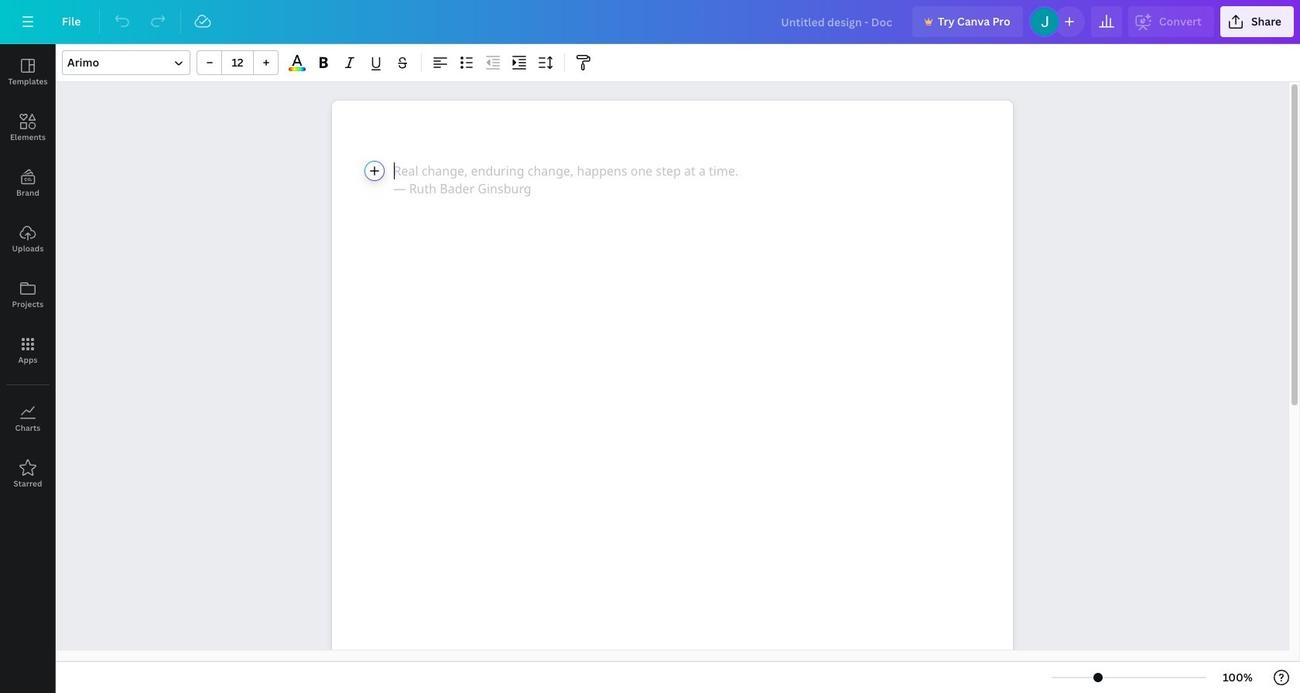 Task type: locate. For each thing, give the bounding box(es) containing it.
None text field
[[332, 101, 1013, 693]]

main menu bar
[[0, 0, 1300, 44]]

– – number field
[[227, 55, 248, 70]]

group
[[197, 50, 279, 75]]



Task type: describe. For each thing, give the bounding box(es) containing it.
Zoom button
[[1213, 666, 1263, 690]]

color range image
[[289, 67, 306, 71]]

side panel tab list
[[0, 44, 56, 502]]

Design title text field
[[769, 6, 906, 37]]



Task type: vqa. For each thing, say whether or not it's contained in the screenshot.
Notes
no



